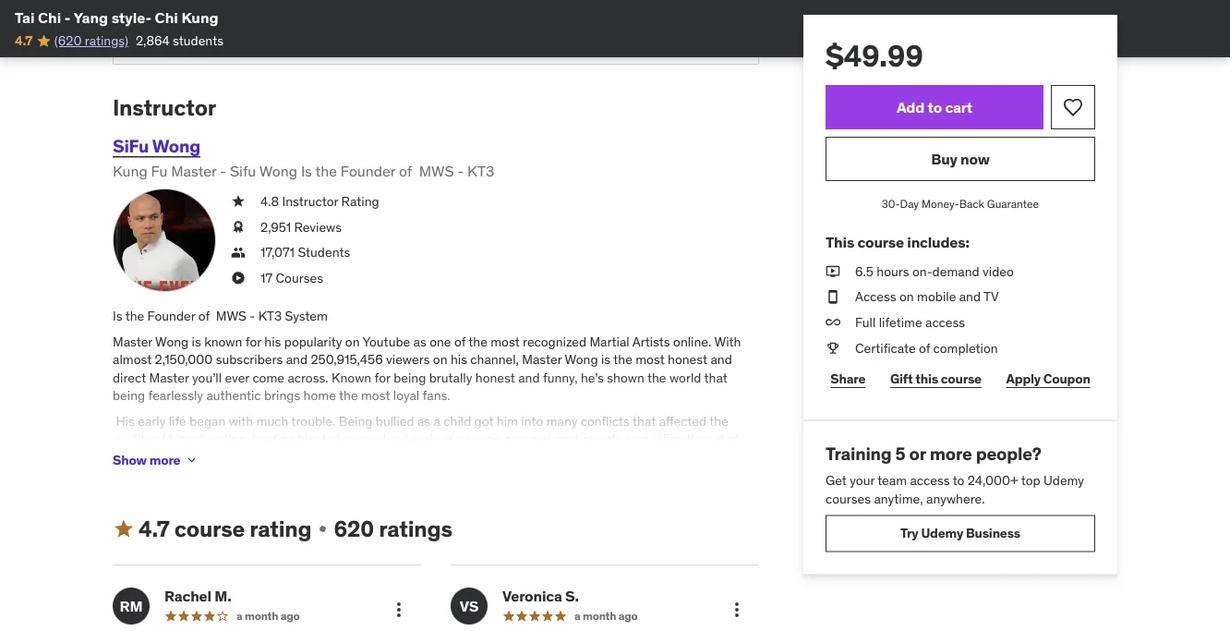 Task type: vqa. For each thing, say whether or not it's contained in the screenshot.
Instructors at the bottom of page
no



Task type: locate. For each thing, give the bounding box(es) containing it.
more inside button
[[149, 452, 180, 469]]

1 horizontal spatial is
[[301, 161, 312, 180]]

founder up the 2,150,000
[[147, 308, 195, 324]]

0 horizontal spatial a month ago
[[237, 609, 300, 624]]

rachel
[[164, 587, 211, 606]]

the
[[315, 161, 337, 180], [125, 308, 144, 324], [469, 333, 488, 350], [614, 351, 633, 368], [648, 369, 667, 386], [339, 388, 358, 404], [710, 413, 729, 430]]

0 vertical spatial 4.7
[[15, 32, 33, 49]]

course up 'hours'
[[858, 233, 904, 252]]

1 vertical spatial most
[[636, 351, 665, 368]]

0 vertical spatial him
[[497, 413, 518, 430]]

2 ago from the left
[[619, 609, 638, 624]]

xsmall image left the 17,071
[[231, 244, 246, 262]]

2 month from the left
[[583, 609, 616, 624]]

the down known
[[339, 388, 358, 404]]

his up subscribers
[[265, 333, 281, 350]]

1 horizontal spatial ago
[[619, 609, 638, 624]]

kt3
[[468, 161, 495, 180], [258, 308, 282, 324]]

show more button
[[113, 442, 199, 479]]

began
[[190, 413, 226, 430]]

1 vertical spatial many
[[191, 449, 223, 466]]

0 vertical spatial being
[[394, 369, 426, 386]]

xsmall image inside show more button
[[184, 453, 199, 468]]

master inside sifu wong kung fu master - sifu wong is the founder of  mws - kt3
[[171, 161, 217, 180]]

2 horizontal spatial on
[[900, 288, 914, 305]]

17 courses
[[261, 270, 323, 286]]

1 horizontal spatial chi
[[155, 8, 178, 27]]

xsmall image left full in the right of the page
[[826, 313, 841, 331]]

to inside add to cart button
[[928, 97, 942, 116]]

a month ago down rating
[[237, 609, 300, 624]]

buy now
[[931, 149, 990, 168]]

1 vertical spatial kung
[[113, 161, 148, 180]]

apply
[[1007, 370, 1041, 387]]

course up rachel m.
[[174, 515, 245, 543]]

being
[[394, 369, 426, 386], [113, 388, 145, 404]]

honest down channel,
[[476, 369, 515, 386]]

leading
[[252, 431, 295, 448]]

wong up the 2,150,000
[[155, 333, 189, 350]]

xsmall image down sifu
[[231, 193, 246, 211]]

a right down
[[642, 431, 649, 448]]

add to wishlist image
[[1062, 96, 1085, 118]]

xsmall image left the 17
[[231, 269, 246, 287]]

artists
[[633, 333, 670, 350]]

1 horizontal spatial with
[[229, 413, 253, 430]]

1 vertical spatial on
[[345, 333, 360, 350]]

0 vertical spatial kt3
[[468, 161, 495, 180]]

struggle
[[113, 449, 161, 466]]

of  mws
[[399, 161, 454, 180], [198, 308, 247, 324]]

wong up 4.8
[[259, 161, 298, 180]]

udemy right "top"
[[1044, 472, 1085, 488]]

on up the full lifetime access
[[900, 288, 914, 305]]

0 horizontal spatial of  mws
[[198, 308, 247, 324]]

xsmall image left 2,951
[[231, 218, 246, 236]]

access down mobile
[[926, 314, 966, 330]]

xsmall image for 6.5 hours on-demand video
[[826, 262, 841, 280]]

as down fans. at bottom
[[418, 413, 431, 430]]

instructor up "reviews"
[[282, 193, 338, 210]]

xsmall image up share
[[826, 339, 841, 357]]

this course includes:
[[826, 233, 970, 252]]

udemy right try
[[921, 525, 964, 541]]

2 vertical spatial xsmall image
[[826, 313, 841, 331]]

or
[[910, 442, 926, 464]]

0 vertical spatial as
[[413, 333, 427, 350]]

cart
[[945, 97, 973, 116]]

vs
[[460, 597, 479, 616]]

affected
[[659, 413, 707, 430]]

0 horizontal spatial most
[[361, 388, 390, 404]]

0 horizontal spatial ago
[[281, 609, 300, 624]]

honest up world
[[668, 351, 708, 368]]

sifu wong image
[[113, 189, 216, 293]]

anytime,
[[874, 490, 924, 507]]

gift
[[891, 370, 913, 387]]

0 vertical spatial that
[[704, 369, 728, 386]]

0 vertical spatial on
[[900, 288, 914, 305]]

250,915,456
[[311, 351, 383, 368]]

0 horizontal spatial kung
[[113, 161, 148, 180]]

on up "250,915,456" in the left bottom of the page
[[345, 333, 360, 350]]

and left tv
[[960, 288, 981, 305]]

0 vertical spatial is
[[192, 333, 201, 350]]

0 horizontal spatial kt3
[[258, 308, 282, 324]]

the up channel,
[[469, 333, 488, 350]]

4.7 for 4.7
[[15, 32, 33, 49]]

2 chi from the left
[[155, 8, 178, 27]]

he's
[[581, 369, 604, 386]]

1 horizontal spatial 4.7
[[139, 515, 170, 543]]

1 horizontal spatial early
[[411, 431, 439, 448]]

0 horizontal spatial honest
[[476, 369, 515, 386]]

xsmall image
[[231, 218, 246, 236], [231, 244, 246, 262], [826, 262, 841, 280], [826, 288, 841, 306], [826, 339, 841, 357], [184, 453, 199, 468], [315, 522, 330, 537]]

across.
[[288, 369, 329, 386]]

-
[[65, 8, 71, 27], [220, 161, 226, 180], [458, 161, 464, 180], [250, 308, 255, 324]]

xsmall image down this
[[826, 262, 841, 280]]

course
[[858, 233, 904, 252], [941, 370, 982, 387], [174, 515, 245, 543]]

1 horizontal spatial kung
[[181, 8, 219, 27]]

of
[[454, 333, 466, 350], [919, 339, 931, 356], [154, 431, 166, 448], [728, 431, 739, 448]]

kung down sifu
[[113, 161, 148, 180]]

0 vertical spatial access
[[926, 314, 966, 330]]

0 horizontal spatial chi
[[38, 8, 61, 27]]

share
[[831, 370, 866, 387]]

most up channel,
[[491, 333, 520, 350]]

people?
[[976, 442, 1042, 464]]

most down known
[[361, 388, 390, 404]]

1 vertical spatial to
[[322, 431, 334, 448]]

apply coupon
[[1007, 370, 1091, 387]]

most down artists
[[636, 351, 665, 368]]

0 horizontal spatial 4.7
[[15, 32, 33, 49]]

age
[[505, 431, 526, 448]]

2,864
[[136, 32, 170, 49]]

ever
[[225, 369, 249, 386]]

the left world
[[648, 369, 667, 386]]

to inside is the founder of  mws - kt3 system master wong is known for his popularity on youtube as one of the most recognized martial artists online. with almost 2,150,000 subscribers and 250,915,456 viewers on his channel, master wong is the most honest and direct master you'll ever come across. known for being brutally honest and funny, he's shown the world that being fearlessly authentic brings home the most loyal fans. his early life began with much trouble. being bullied as a child got him into many conflicts that affected the quality of his education, leading him to leave school early at a young age and continue down a difficult road of struggle with many obstacles.
[[322, 431, 334, 448]]

that up down
[[633, 413, 656, 430]]

rachel m.
[[164, 587, 231, 606]]

1 horizontal spatial many
[[547, 413, 578, 430]]

ago for m.
[[281, 609, 300, 624]]

early left life
[[138, 413, 166, 430]]

0 horizontal spatial for
[[246, 333, 261, 350]]

is up the 2,150,000
[[192, 333, 201, 350]]

4.7 course rating
[[139, 515, 312, 543]]

1 horizontal spatial kt3
[[468, 161, 495, 180]]

4.8 instructor rating
[[261, 193, 379, 210]]

with down life
[[164, 449, 188, 466]]

1 horizontal spatial udemy
[[1044, 472, 1085, 488]]

him
[[497, 413, 518, 430], [298, 431, 319, 448]]

xsmall image down education,
[[184, 453, 199, 468]]

your
[[850, 472, 875, 488]]

month
[[245, 609, 278, 624], [583, 609, 616, 624]]

founder up rating
[[341, 161, 396, 180]]

founder
[[341, 161, 396, 180], [147, 308, 195, 324]]

and
[[960, 288, 981, 305], [286, 351, 308, 368], [711, 351, 732, 368], [518, 369, 540, 386], [530, 431, 551, 448]]

0 horizontal spatial founder
[[147, 308, 195, 324]]

course for includes:
[[858, 233, 904, 252]]

xsmall image left 620
[[315, 522, 330, 537]]

0 horizontal spatial many
[[191, 449, 223, 466]]

2 vertical spatial his
[[169, 431, 185, 448]]

to down trouble.
[[322, 431, 334, 448]]

instructor
[[113, 94, 216, 122], [282, 193, 338, 210]]

master right fu
[[171, 161, 217, 180]]

1 horizontal spatial on
[[433, 351, 448, 368]]

2 a month ago from the left
[[575, 609, 638, 624]]

course down completion
[[941, 370, 982, 387]]

trouble.
[[291, 413, 336, 430]]

0 horizontal spatial being
[[113, 388, 145, 404]]

to up anywhere.
[[953, 472, 965, 488]]

to left cart
[[928, 97, 942, 116]]

popularity
[[284, 333, 342, 350]]

1 horizontal spatial of  mws
[[399, 161, 454, 180]]

many down education,
[[191, 449, 223, 466]]

being
[[339, 413, 373, 430]]

youtube
[[363, 333, 410, 350]]

brings
[[264, 388, 300, 404]]

kung up students
[[181, 8, 219, 27]]

with down authentic
[[229, 413, 253, 430]]

being down direct
[[113, 388, 145, 404]]

coupon
[[1044, 370, 1091, 387]]

rating
[[250, 515, 312, 543]]

30-day money-back guarantee
[[882, 196, 1040, 211]]

kung
[[181, 8, 219, 27], [113, 161, 148, 180]]

and up across.
[[286, 351, 308, 368]]

1 horizontal spatial honest
[[668, 351, 708, 368]]

a down s.
[[575, 609, 581, 624]]

total:
[[136, 9, 178, 31]]

certificate of completion
[[855, 339, 998, 356]]

0 vertical spatial is
[[301, 161, 312, 180]]

0 vertical spatial with
[[229, 413, 253, 430]]

the up road in the bottom right of the page
[[710, 413, 729, 430]]

0 vertical spatial xsmall image
[[231, 193, 246, 211]]

1 vertical spatial udemy
[[921, 525, 964, 541]]

0 horizontal spatial is
[[113, 308, 122, 324]]

as left the one
[[413, 333, 427, 350]]

udemy inside training 5 or more people? get your team access to 24,000+ top udemy courses anytime, anywhere.
[[1044, 472, 1085, 488]]

martial
[[590, 333, 630, 350]]

him up age
[[497, 413, 518, 430]]

0 vertical spatial to
[[928, 97, 942, 116]]

access
[[926, 314, 966, 330], [910, 472, 950, 488]]

1 horizontal spatial his
[[265, 333, 281, 350]]

a month ago
[[237, 609, 300, 624], [575, 609, 638, 624]]

1 vertical spatial is
[[113, 308, 122, 324]]

0 vertical spatial udemy
[[1044, 472, 1085, 488]]

xsmall image left access
[[826, 288, 841, 306]]

is up almost
[[113, 308, 122, 324]]

1 vertical spatial 4.7
[[139, 515, 170, 543]]

4.7 right medium image
[[139, 515, 170, 543]]

tv
[[984, 288, 999, 305]]

2 vertical spatial most
[[361, 388, 390, 404]]

2 horizontal spatial his
[[451, 351, 467, 368]]

1 month from the left
[[245, 609, 278, 624]]

1 vertical spatial with
[[164, 449, 188, 466]]

0 vertical spatial course
[[858, 233, 904, 252]]

sifu
[[230, 161, 256, 180]]

for up subscribers
[[246, 333, 261, 350]]

for right known
[[375, 369, 391, 386]]

0 horizontal spatial on
[[345, 333, 360, 350]]

0 vertical spatial many
[[547, 413, 578, 430]]

$49.99
[[826, 37, 924, 74]]

his down life
[[169, 431, 185, 448]]

1 horizontal spatial to
[[928, 97, 942, 116]]

total: $149.97
[[136, 9, 246, 31]]

2 vertical spatial course
[[174, 515, 245, 543]]

xsmall image
[[231, 193, 246, 211], [231, 269, 246, 287], [826, 313, 841, 331]]

more right or
[[930, 442, 972, 464]]

veronica
[[503, 587, 562, 606]]

0 horizontal spatial course
[[174, 515, 245, 543]]

a month ago down s.
[[575, 609, 638, 624]]

1 horizontal spatial is
[[601, 351, 611, 368]]

authentic
[[206, 388, 261, 404]]

1 vertical spatial early
[[411, 431, 439, 448]]

1 horizontal spatial month
[[583, 609, 616, 624]]

brutally
[[429, 369, 472, 386]]

1 a month ago from the left
[[237, 609, 300, 624]]

m.
[[215, 587, 231, 606]]

system
[[285, 308, 328, 324]]

1 vertical spatial kt3
[[258, 308, 282, 324]]

0 horizontal spatial to
[[322, 431, 334, 448]]

4.7 for 4.7 course rating
[[139, 515, 170, 543]]

come
[[253, 369, 285, 386]]

sifu wong kung fu master - sifu wong is the founder of  mws - kt3
[[113, 135, 495, 180]]

his up brutally
[[451, 351, 467, 368]]

1 vertical spatial xsmall image
[[231, 269, 246, 287]]

0 vertical spatial his
[[265, 333, 281, 350]]

1 vertical spatial that
[[633, 413, 656, 430]]

early left at
[[411, 431, 439, 448]]

to
[[928, 97, 942, 116], [322, 431, 334, 448], [953, 472, 965, 488]]

a down 4.7 course rating
[[237, 609, 242, 624]]

and down with
[[711, 351, 732, 368]]

his
[[116, 413, 135, 430]]

more right show
[[149, 452, 180, 469]]

1 vertical spatial honest
[[476, 369, 515, 386]]

0 vertical spatial instructor
[[113, 94, 216, 122]]

the up 4.8 instructor rating
[[315, 161, 337, 180]]

course for rating
[[174, 515, 245, 543]]

0 vertical spatial honest
[[668, 351, 708, 368]]

known
[[204, 333, 242, 350]]

channel,
[[471, 351, 519, 368]]

him down trouble.
[[298, 431, 319, 448]]

1 ago from the left
[[281, 609, 300, 624]]

ago
[[281, 609, 300, 624], [619, 609, 638, 624]]

chi up 2,864 students
[[155, 8, 178, 27]]

access down or
[[910, 472, 950, 488]]

master
[[171, 161, 217, 180], [113, 333, 152, 350], [522, 351, 562, 368], [149, 369, 189, 386]]

0 vertical spatial founder
[[341, 161, 396, 180]]

being down "viewers"
[[394, 369, 426, 386]]

1 horizontal spatial course
[[858, 233, 904, 252]]

recognized
[[523, 333, 587, 350]]

2 vertical spatial on
[[433, 351, 448, 368]]

many up continue
[[547, 413, 578, 430]]

is up 4.8 instructor rating
[[301, 161, 312, 180]]

team
[[878, 472, 907, 488]]

instructor up sifu wong link
[[113, 94, 216, 122]]

1 horizontal spatial a month ago
[[575, 609, 638, 624]]

is down martial
[[601, 351, 611, 368]]

1 horizontal spatial more
[[930, 442, 972, 464]]

on down the one
[[433, 351, 448, 368]]

funny,
[[543, 369, 578, 386]]

show
[[113, 452, 147, 469]]

1 vertical spatial founder
[[147, 308, 195, 324]]

4.7
[[15, 32, 33, 49], [139, 515, 170, 543]]

0 horizontal spatial month
[[245, 609, 278, 624]]

0 horizontal spatial more
[[149, 452, 180, 469]]

chi right tai
[[38, 8, 61, 27]]

1 horizontal spatial instructor
[[282, 193, 338, 210]]

2 vertical spatial to
[[953, 472, 965, 488]]

0 horizontal spatial is
[[192, 333, 201, 350]]

that right world
[[704, 369, 728, 386]]

world
[[670, 369, 702, 386]]

0 vertical spatial of  mws
[[399, 161, 454, 180]]

4.7 down tai
[[15, 32, 33, 49]]

share button
[[826, 361, 871, 398]]

bullied
[[376, 413, 414, 430]]

a month ago for veronica s.
[[575, 609, 638, 624]]

kt3 inside is the founder of  mws - kt3 system master wong is known for his popularity on youtube as one of the most recognized martial artists online. with almost 2,150,000 subscribers and 250,915,456 viewers on his channel, master wong is the most honest and direct master you'll ever come across. known for being brutally honest and funny, he's shown the world that being fearlessly authentic brings home the most loyal fans. his early life began with much trouble. being bullied as a child got him into many conflicts that affected the quality of his education, leading him to leave school early at a young age and continue down a difficult road of struggle with many obstacles.
[[258, 308, 282, 324]]



Task type: describe. For each thing, give the bounding box(es) containing it.
one
[[430, 333, 451, 350]]

young
[[467, 431, 502, 448]]

tai chi - yang style- chi kung
[[15, 8, 219, 27]]

home
[[304, 388, 336, 404]]

17
[[261, 270, 273, 286]]

1 horizontal spatial him
[[497, 413, 518, 430]]

founder inside sifu wong kung fu master - sifu wong is the founder of  mws - kt3
[[341, 161, 396, 180]]

of down the full lifetime access
[[919, 339, 931, 356]]

is the founder of  mws - kt3 system master wong is known for his popularity on youtube as one of the most recognized martial artists online. with almost 2,150,000 subscribers and 250,915,456 viewers on his channel, master wong is the most honest and direct master you'll ever come across. known for being brutally honest and funny, he's shown the world that being fearlessly authentic brings home the most loyal fans. his early life began with much trouble. being bullied as a child got him into many conflicts that affected the quality of his education, leading him to leave school early at a young age and continue down a difficult road of struggle with many obstacles.
[[113, 308, 741, 466]]

wong up fu
[[152, 135, 200, 157]]

0 vertical spatial for
[[246, 333, 261, 350]]

get
[[826, 472, 847, 488]]

this
[[916, 370, 939, 387]]

the inside sifu wong kung fu master - sifu wong is the founder of  mws - kt3
[[315, 161, 337, 180]]

2,951
[[261, 219, 291, 235]]

and left "funny,"
[[518, 369, 540, 386]]

of  mws inside sifu wong kung fu master - sifu wong is the founder of  mws - kt3
[[399, 161, 454, 180]]

xsmall image for access on mobile and tv
[[826, 288, 841, 306]]

road
[[698, 431, 724, 448]]

got
[[475, 413, 494, 430]]

master down the recognized
[[522, 351, 562, 368]]

much
[[256, 413, 289, 430]]

wong up he's
[[565, 351, 598, 368]]

full lifetime access
[[855, 314, 966, 330]]

1 chi from the left
[[38, 8, 61, 27]]

try
[[901, 525, 919, 541]]

0 vertical spatial kung
[[181, 8, 219, 27]]

$149.97
[[181, 9, 246, 31]]

1 vertical spatial instructor
[[282, 193, 338, 210]]

month for s.
[[583, 609, 616, 624]]

online.
[[674, 333, 712, 350]]

try udemy business link
[[826, 515, 1096, 552]]

more inside training 5 or more people? get your team access to 24,000+ top udemy courses anytime, anywhere.
[[930, 442, 972, 464]]

reviews
[[294, 219, 342, 235]]

leave
[[337, 431, 367, 448]]

with
[[715, 333, 741, 350]]

students
[[173, 32, 224, 49]]

the up almost
[[125, 308, 144, 324]]

you'll
[[192, 369, 222, 386]]

certificate
[[855, 339, 916, 356]]

fans.
[[423, 388, 451, 404]]

of right road in the bottom right of the page
[[728, 431, 739, 448]]

completion
[[934, 339, 998, 356]]

1 vertical spatial his
[[451, 351, 467, 368]]

lifetime
[[879, 314, 923, 330]]

apply coupon button
[[1002, 361, 1096, 398]]

1 vertical spatial as
[[418, 413, 431, 430]]

30-
[[882, 196, 900, 211]]

xsmall image for certificate of completion
[[826, 339, 841, 357]]

access
[[855, 288, 897, 305]]

this
[[826, 233, 855, 252]]

fu
[[151, 161, 168, 180]]

mobile
[[917, 288, 957, 305]]

the up shown
[[614, 351, 633, 368]]

0 horizontal spatial his
[[169, 431, 185, 448]]

620
[[334, 515, 374, 543]]

tai
[[15, 8, 35, 27]]

2,150,000
[[155, 351, 213, 368]]

veronica s.
[[503, 587, 579, 606]]

anywhere.
[[927, 490, 985, 507]]

sifu wong link
[[113, 135, 200, 157]]

(620
[[54, 32, 82, 49]]

courses
[[276, 270, 323, 286]]

show more
[[113, 452, 180, 469]]

add to cart
[[897, 97, 973, 116]]

of  mws inside is the founder of  mws - kt3 system master wong is known for his popularity on youtube as one of the most recognized martial artists online. with almost 2,150,000 subscribers and 250,915,456 viewers on his channel, master wong is the most honest and direct master you'll ever come across. known for being brutally honest and funny, he's shown the world that being fearlessly authentic brings home the most loyal fans. his early life began with much trouble. being bullied as a child got him into many conflicts that affected the quality of his education, leading him to leave school early at a young age and continue down a difficult road of struggle with many obstacles.
[[198, 308, 247, 324]]

is inside sifu wong kung fu master - sifu wong is the founder of  mws - kt3
[[301, 161, 312, 180]]

education,
[[189, 431, 249, 448]]

to inside training 5 or more people? get your team access to 24,000+ top udemy courses anytime, anywhere.
[[953, 472, 965, 488]]

into
[[521, 413, 543, 430]]

a month ago for rachel m.
[[237, 609, 300, 624]]

- inside is the founder of  mws - kt3 system master wong is known for his popularity on youtube as one of the most recognized martial artists online. with almost 2,150,000 subscribers and 250,915,456 viewers on his channel, master wong is the most honest and direct master you'll ever come across. known for being brutally honest and funny, he's shown the world that being fearlessly authentic brings home the most loyal fans. his early life began with much trouble. being bullied as a child got him into many conflicts that affected the quality of his education, leading him to leave school early at a young age and continue down a difficult road of struggle with many obstacles.
[[250, 308, 255, 324]]

money-
[[922, 196, 960, 211]]

1 vertical spatial is
[[601, 351, 611, 368]]

includes:
[[907, 233, 970, 252]]

xsmall image for 17
[[231, 269, 246, 287]]

24,000+
[[968, 472, 1019, 488]]

training
[[826, 442, 892, 464]]

xsmall image for 17,071 students
[[231, 244, 246, 262]]

access inside training 5 or more people? get your team access to 24,000+ top udemy courses anytime, anywhere.
[[910, 472, 950, 488]]

0 horizontal spatial him
[[298, 431, 319, 448]]

ratings)
[[85, 32, 128, 49]]

video
[[983, 263, 1014, 279]]

fearlessly
[[148, 388, 203, 404]]

2 horizontal spatial most
[[636, 351, 665, 368]]

of up show more
[[154, 431, 166, 448]]

2 horizontal spatial course
[[941, 370, 982, 387]]

buy
[[931, 149, 958, 168]]

continue
[[554, 431, 605, 448]]

gift this course link
[[886, 361, 987, 398]]

4.8
[[261, 193, 279, 210]]

conflicts
[[581, 413, 630, 430]]

of right the one
[[454, 333, 466, 350]]

kung inside sifu wong kung fu master - sifu wong is the founder of  mws - kt3
[[113, 161, 148, 180]]

1 vertical spatial being
[[113, 388, 145, 404]]

difficult
[[652, 431, 695, 448]]

5
[[896, 442, 906, 464]]

business
[[966, 525, 1021, 541]]

xsmall image for 2,951 reviews
[[231, 218, 246, 236]]

1 horizontal spatial most
[[491, 333, 520, 350]]

1 horizontal spatial being
[[394, 369, 426, 386]]

medium image
[[113, 518, 135, 541]]

students
[[298, 244, 350, 261]]

and down the into
[[530, 431, 551, 448]]

style-
[[111, 8, 152, 27]]

xsmall image for full
[[826, 313, 841, 331]]

a left child
[[434, 413, 441, 430]]

viewers
[[386, 351, 430, 368]]

buy now button
[[826, 137, 1096, 181]]

xsmall image for 4.8
[[231, 193, 246, 211]]

ratings
[[379, 515, 453, 543]]

(620 ratings)
[[54, 32, 128, 49]]

almost
[[113, 351, 152, 368]]

access on mobile and tv
[[855, 288, 999, 305]]

1 horizontal spatial for
[[375, 369, 391, 386]]

rating
[[341, 193, 379, 210]]

kt3 inside sifu wong kung fu master - sifu wong is the founder of  mws - kt3
[[468, 161, 495, 180]]

yang
[[73, 8, 108, 27]]

master up almost
[[113, 333, 152, 350]]

1 horizontal spatial that
[[704, 369, 728, 386]]

obstacles.
[[226, 449, 284, 466]]

6.5
[[855, 263, 874, 279]]

founder inside is the founder of  mws - kt3 system master wong is known for his popularity on youtube as one of the most recognized martial artists online. with almost 2,150,000 subscribers and 250,915,456 viewers on his channel, master wong is the most honest and direct master you'll ever come across. known for being brutally honest and funny, he's shown the world that being fearlessly authentic brings home the most loyal fans. his early life began with much trouble. being bullied as a child got him into many conflicts that affected the quality of his education, leading him to leave school early at a young age and continue down a difficult road of struggle with many obstacles.
[[147, 308, 195, 324]]

master up fearlessly
[[149, 369, 189, 386]]

a right at
[[457, 431, 463, 448]]

ago for s.
[[619, 609, 638, 624]]

additional actions for review by rachel m. image
[[388, 599, 410, 621]]

0 horizontal spatial early
[[138, 413, 166, 430]]

17,071
[[261, 244, 295, 261]]

additional actions for review by veronica s. image
[[726, 599, 748, 621]]

known
[[332, 369, 372, 386]]

is inside is the founder of  mws - kt3 system master wong is known for his popularity on youtube as one of the most recognized martial artists online. with almost 2,150,000 subscribers and 250,915,456 viewers on his channel, master wong is the most honest and direct master you'll ever come across. known for being brutally honest and funny, he's shown the world that being fearlessly authentic brings home the most loyal fans. his early life began with much trouble. being bullied as a child got him into many conflicts that affected the quality of his education, leading him to leave school early at a young age and continue down a difficult road of struggle with many obstacles.
[[113, 308, 122, 324]]

0 horizontal spatial with
[[164, 449, 188, 466]]

month for m.
[[245, 609, 278, 624]]

guarantee
[[987, 196, 1040, 211]]

courses
[[826, 490, 871, 507]]

direct
[[113, 369, 146, 386]]

down
[[608, 431, 639, 448]]

shown
[[607, 369, 645, 386]]



